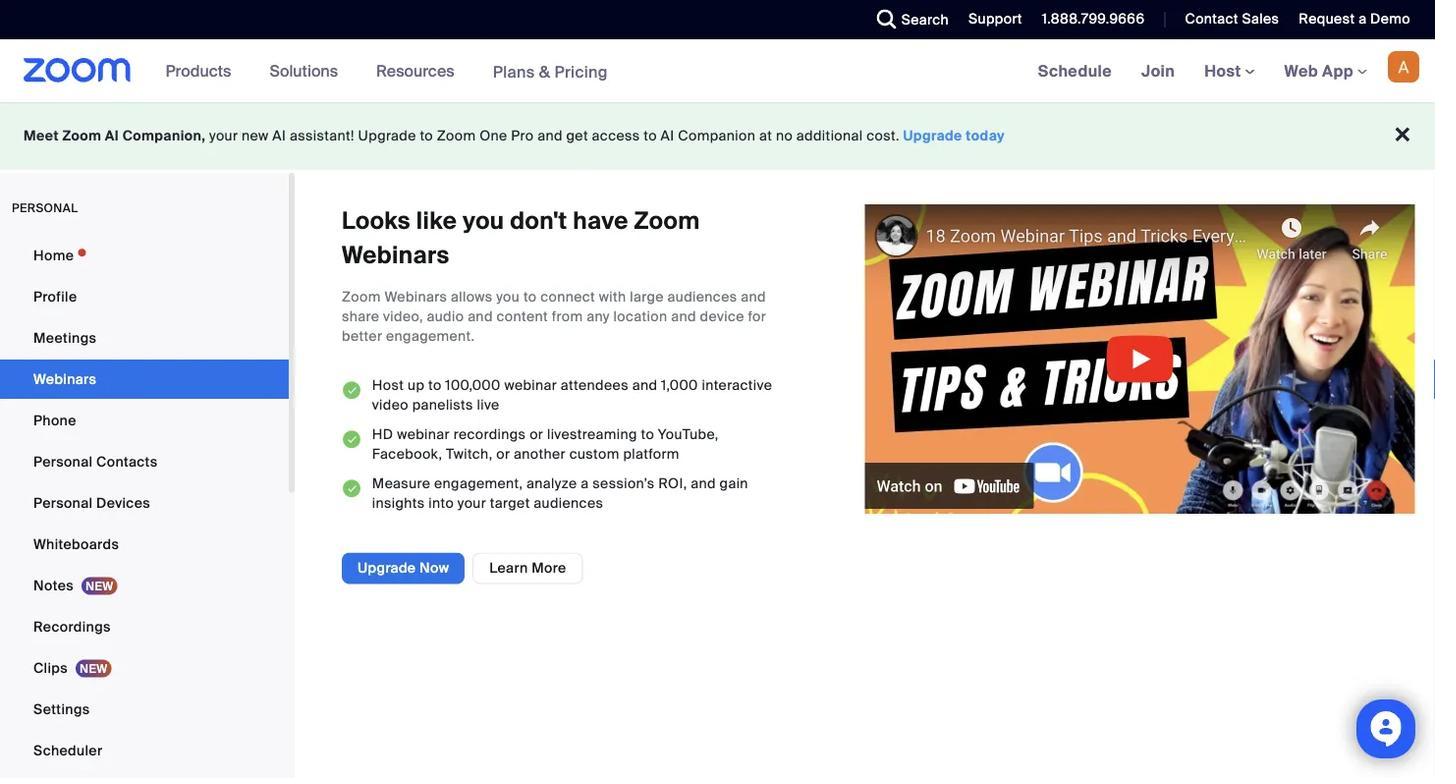 Task type: locate. For each thing, give the bounding box(es) containing it.
personal up whiteboards
[[33, 494, 93, 512]]

0 vertical spatial your
[[209, 127, 238, 145]]

webinars down meetings
[[33, 370, 96, 388]]

to right up
[[428, 376, 442, 394]]

notes link
[[0, 566, 289, 605]]

1 vertical spatial webinar
[[397, 425, 450, 444]]

host for host
[[1205, 60, 1245, 81]]

twitch,
[[446, 445, 493, 463]]

gain
[[720, 475, 748, 493]]

audiences up device
[[668, 288, 737, 306]]

and left gain
[[691, 475, 716, 493]]

contact sales link
[[1170, 0, 1284, 39], [1185, 10, 1279, 28]]

schedule link
[[1023, 39, 1127, 102]]

1 horizontal spatial webinar
[[504, 376, 557, 394]]

profile
[[33, 287, 77, 306]]

1,000
[[661, 376, 698, 394]]

notes
[[33, 576, 74, 594]]

host button
[[1205, 60, 1255, 81]]

or up the another
[[530, 425, 543, 444]]

0 vertical spatial webinars
[[342, 239, 450, 270]]

target
[[490, 494, 530, 512]]

0 vertical spatial you
[[463, 206, 504, 236]]

1 horizontal spatial your
[[458, 494, 486, 512]]

host up to 100,000 webinar attendees and 1,000 interactive video panelists live
[[372, 376, 772, 414]]

support link
[[954, 0, 1027, 39], [969, 10, 1022, 28]]

webinars
[[342, 239, 450, 270], [385, 288, 447, 306], [33, 370, 96, 388]]

insights
[[372, 494, 425, 512]]

personal contacts link
[[0, 442, 289, 481]]

banner
[[0, 39, 1435, 104]]

request a demo link
[[1284, 0, 1435, 39], [1299, 10, 1411, 28]]

home
[[33, 246, 74, 264]]

and inside 'measure engagement, analyze a session's roi, and gain insights into your target audiences'
[[691, 475, 716, 493]]

attendees
[[561, 376, 629, 394]]

webinar right 100,000
[[504, 376, 557, 394]]

your inside 'measure engagement, analyze a session's roi, and gain insights into your target audiences'
[[458, 494, 486, 512]]

0 horizontal spatial audiences
[[534, 494, 603, 512]]

join link
[[1127, 39, 1190, 102]]

custom
[[570, 445, 620, 463]]

support
[[969, 10, 1022, 28]]

zoom up share
[[342, 288, 381, 306]]

ai
[[105, 127, 119, 145], [272, 127, 286, 145], [661, 127, 674, 145]]

host
[[1205, 60, 1245, 81], [372, 376, 404, 394]]

host inside host up to 100,000 webinar attendees and 1,000 interactive video panelists live
[[372, 376, 404, 394]]

companion
[[678, 127, 756, 145]]

1 horizontal spatial host
[[1205, 60, 1245, 81]]

zoom webinars allows you to connect with large audiences and share video, audio and content from any location and device for better engagement.
[[342, 288, 766, 345]]

webinar inside host up to 100,000 webinar attendees and 1,000 interactive video panelists live
[[504, 376, 557, 394]]

0 vertical spatial host
[[1205, 60, 1245, 81]]

have
[[573, 206, 628, 236]]

and down allows
[[468, 308, 493, 326]]

looks like you don't have zoom webinars
[[342, 206, 700, 270]]

and
[[538, 127, 563, 145], [741, 288, 766, 306], [468, 308, 493, 326], [671, 308, 696, 326], [632, 376, 657, 394], [691, 475, 716, 493]]

0 horizontal spatial a
[[581, 475, 589, 493]]

or
[[530, 425, 543, 444], [496, 445, 510, 463]]

0 vertical spatial personal
[[33, 452, 93, 471]]

for
[[748, 308, 766, 326]]

and inside host up to 100,000 webinar attendees and 1,000 interactive video panelists live
[[632, 376, 657, 394]]

audiences down analyze
[[534, 494, 603, 512]]

content
[[497, 308, 548, 326]]

zoom left the one
[[437, 127, 476, 145]]

host inside the meetings 'navigation'
[[1205, 60, 1245, 81]]

ai left companion
[[661, 127, 674, 145]]

1 vertical spatial you
[[496, 288, 520, 306]]

1 horizontal spatial a
[[1359, 10, 1367, 28]]

&
[[539, 61, 550, 82]]

audiences
[[668, 288, 737, 306], [534, 494, 603, 512]]

webinars up video,
[[385, 288, 447, 306]]

today
[[966, 127, 1005, 145]]

0 vertical spatial audiences
[[668, 288, 737, 306]]

to up platform
[[641, 425, 654, 444]]

2 personal from the top
[[33, 494, 93, 512]]

more
[[532, 559, 566, 577]]

1 vertical spatial personal
[[33, 494, 93, 512]]

1.888.799.9666
[[1042, 10, 1145, 28]]

plans & pricing link
[[493, 61, 608, 82], [493, 61, 608, 82]]

home link
[[0, 236, 289, 275]]

0 horizontal spatial ai
[[105, 127, 119, 145]]

upgrade right cost.
[[903, 127, 963, 145]]

zoom
[[62, 127, 101, 145], [437, 127, 476, 145], [634, 206, 700, 236], [342, 288, 381, 306]]

1 horizontal spatial or
[[530, 425, 543, 444]]

upgrade left now
[[358, 559, 416, 577]]

webinar
[[504, 376, 557, 394], [397, 425, 450, 444]]

personal menu menu
[[0, 236, 289, 778]]

host up video
[[372, 376, 404, 394]]

1 vertical spatial a
[[581, 475, 589, 493]]

0 horizontal spatial webinar
[[397, 425, 450, 444]]

2 horizontal spatial ai
[[661, 127, 674, 145]]

request a demo
[[1299, 10, 1411, 28]]

to up "content"
[[524, 288, 537, 306]]

you right like
[[463, 206, 504, 236]]

a
[[1359, 10, 1367, 28], [581, 475, 589, 493]]

measure
[[372, 475, 431, 493]]

1 horizontal spatial audiences
[[668, 288, 737, 306]]

upgrade today link
[[903, 127, 1005, 145]]

learn
[[489, 559, 528, 577]]

get
[[566, 127, 588, 145]]

platform
[[623, 445, 680, 463]]

webinars inside looks like you don't have zoom webinars
[[342, 239, 450, 270]]

ai right new
[[272, 127, 286, 145]]

contact
[[1185, 10, 1239, 28]]

1 vertical spatial audiences
[[534, 494, 603, 512]]

personal down phone
[[33, 452, 93, 471]]

your down engagement, in the left of the page
[[458, 494, 486, 512]]

you up "content"
[[496, 288, 520, 306]]

meetings link
[[0, 318, 289, 358]]

contact sales
[[1185, 10, 1279, 28]]

2 vertical spatial webinars
[[33, 370, 96, 388]]

into
[[429, 494, 454, 512]]

recordings link
[[0, 607, 289, 646]]

to inside hd webinar recordings or livestreaming to youtube, facebook, twitch, or another custom platform
[[641, 425, 654, 444]]

0 vertical spatial webinar
[[504, 376, 557, 394]]

your inside meet zoom ai companion, footer
[[209, 127, 238, 145]]

1 vertical spatial host
[[372, 376, 404, 394]]

upgrade now button
[[342, 553, 465, 584]]

from
[[552, 308, 583, 326]]

personal devices
[[33, 494, 150, 512]]

upgrade inside button
[[358, 559, 416, 577]]

your left new
[[209, 127, 238, 145]]

web
[[1285, 60, 1318, 81]]

webinar up facebook,
[[397, 425, 450, 444]]

host down contact sales at the top right of page
[[1205, 60, 1245, 81]]

webinars inside personal menu menu
[[33, 370, 96, 388]]

or down recordings
[[496, 445, 510, 463]]

engagement,
[[434, 475, 523, 493]]

personal for personal contacts
[[33, 452, 93, 471]]

and left get
[[538, 127, 563, 145]]

schedule
[[1038, 60, 1112, 81]]

to inside host up to 100,000 webinar attendees and 1,000 interactive video panelists live
[[428, 376, 442, 394]]

0 horizontal spatial or
[[496, 445, 510, 463]]

to down 'resources' dropdown button
[[420, 127, 433, 145]]

scheduler link
[[0, 731, 289, 770]]

facebook,
[[372, 445, 442, 463]]

0 horizontal spatial host
[[372, 376, 404, 394]]

contacts
[[96, 452, 158, 471]]

upgrade
[[358, 127, 416, 145], [903, 127, 963, 145], [358, 559, 416, 577]]

0 horizontal spatial your
[[209, 127, 238, 145]]

personal for personal devices
[[33, 494, 93, 512]]

1 vertical spatial your
[[458, 494, 486, 512]]

a left demo
[[1359, 10, 1367, 28]]

zoom right meet
[[62, 127, 101, 145]]

ai left the companion, in the left of the page
[[105, 127, 119, 145]]

web app
[[1285, 60, 1354, 81]]

banner containing products
[[0, 39, 1435, 104]]

1 vertical spatial webinars
[[385, 288, 447, 306]]

zoom right have
[[634, 206, 700, 236]]

a down 'custom'
[[581, 475, 589, 493]]

phone link
[[0, 401, 289, 440]]

1 horizontal spatial ai
[[272, 127, 286, 145]]

webinars down looks
[[342, 239, 450, 270]]

1 personal from the top
[[33, 452, 93, 471]]

and left 1,000
[[632, 376, 657, 394]]



Task type: vqa. For each thing, say whether or not it's contained in the screenshot.
INTERACTIVE
yes



Task type: describe. For each thing, give the bounding box(es) containing it.
phone
[[33, 411, 76, 429]]

pricing
[[555, 61, 608, 82]]

cost.
[[867, 127, 900, 145]]

recordings
[[454, 425, 526, 444]]

products
[[166, 60, 231, 81]]

personal devices link
[[0, 483, 289, 523]]

audiences inside zoom webinars allows you to connect with large audiences and share video, audio and content from any location and device for better engagement.
[[668, 288, 737, 306]]

resources button
[[376, 39, 463, 102]]

plans & pricing
[[493, 61, 608, 82]]

audio
[[427, 308, 464, 326]]

to right access
[[644, 127, 657, 145]]

better
[[342, 327, 382, 345]]

profile picture image
[[1388, 51, 1420, 83]]

webinar inside hd webinar recordings or livestreaming to youtube, facebook, twitch, or another custom platform
[[397, 425, 450, 444]]

large
[[630, 288, 664, 306]]

meetings
[[33, 329, 97, 347]]

devices
[[96, 494, 150, 512]]

3 ai from the left
[[661, 127, 674, 145]]

settings link
[[0, 690, 289, 729]]

100,000
[[445, 376, 501, 394]]

scheduler
[[33, 741, 103, 759]]

settings
[[33, 700, 90, 718]]

products button
[[166, 39, 240, 102]]

one
[[480, 127, 508, 145]]

product information navigation
[[151, 39, 623, 104]]

live
[[477, 396, 500, 414]]

and left device
[[671, 308, 696, 326]]

looks
[[342, 206, 411, 236]]

hd
[[372, 425, 393, 444]]

meet zoom ai companion, footer
[[0, 102, 1435, 170]]

join
[[1142, 60, 1175, 81]]

to inside zoom webinars allows you to connect with large audiences and share video, audio and content from any location and device for better engagement.
[[524, 288, 537, 306]]

resources
[[376, 60, 454, 81]]

like
[[416, 206, 457, 236]]

web app button
[[1285, 60, 1367, 81]]

connect
[[541, 288, 595, 306]]

don't
[[510, 206, 567, 236]]

measure engagement, analyze a session's roi, and gain insights into your target audiences
[[372, 475, 748, 512]]

webinars inside zoom webinars allows you to connect with large audiences and share video, audio and content from any location and device for better engagement.
[[385, 288, 447, 306]]

up
[[408, 376, 425, 394]]

zoom logo image
[[24, 58, 131, 83]]

profile link
[[0, 277, 289, 316]]

location
[[613, 308, 668, 326]]

clips link
[[0, 648, 289, 688]]

personal
[[12, 200, 78, 216]]

engagement.
[[386, 327, 475, 345]]

app
[[1322, 60, 1354, 81]]

personal contacts
[[33, 452, 158, 471]]

access
[[592, 127, 640, 145]]

1 ai from the left
[[105, 127, 119, 145]]

allows
[[451, 288, 493, 306]]

0 vertical spatial a
[[1359, 10, 1367, 28]]

zoom inside looks like you don't have zoom webinars
[[634, 206, 700, 236]]

panelists
[[412, 396, 473, 414]]

livestreaming
[[547, 425, 637, 444]]

hd webinar recordings or livestreaming to youtube, facebook, twitch, or another custom platform
[[372, 425, 719, 463]]

audiences inside 'measure engagement, analyze a session's roi, and gain insights into your target audiences'
[[534, 494, 603, 512]]

whiteboards link
[[0, 525, 289, 564]]

pro
[[511, 127, 534, 145]]

host for host up to 100,000 webinar attendees and 1,000 interactive video panelists live
[[372, 376, 404, 394]]

1 vertical spatial or
[[496, 445, 510, 463]]

sales
[[1242, 10, 1279, 28]]

and up for
[[741, 288, 766, 306]]

youtube,
[[658, 425, 719, 444]]

additional
[[797, 127, 863, 145]]

solutions
[[270, 60, 338, 81]]

request
[[1299, 10, 1355, 28]]

webinars link
[[0, 360, 289, 399]]

2 ai from the left
[[272, 127, 286, 145]]

with
[[599, 288, 626, 306]]

learn more button
[[473, 553, 583, 584]]

share
[[342, 308, 380, 326]]

another
[[514, 445, 566, 463]]

zoom inside zoom webinars allows you to connect with large audiences and share video, audio and content from any location and device for better engagement.
[[342, 288, 381, 306]]

now
[[420, 559, 449, 577]]

new
[[242, 127, 269, 145]]

0 vertical spatial or
[[530, 425, 543, 444]]

you inside zoom webinars allows you to connect with large audiences and share video, audio and content from any location and device for better engagement.
[[496, 288, 520, 306]]

session's
[[593, 475, 655, 493]]

clips
[[33, 659, 68, 677]]

you inside looks like you don't have zoom webinars
[[463, 206, 504, 236]]

learn more
[[489, 559, 566, 577]]

a inside 'measure engagement, analyze a session's roi, and gain insights into your target audiences'
[[581, 475, 589, 493]]

video
[[372, 396, 409, 414]]

search
[[902, 10, 949, 28]]

meet
[[24, 127, 59, 145]]

any
[[587, 308, 610, 326]]

search button
[[862, 0, 954, 39]]

recordings
[[33, 617, 111, 636]]

solutions button
[[270, 39, 347, 102]]

video,
[[383, 308, 423, 326]]

upgrade down product information navigation
[[358, 127, 416, 145]]

meetings navigation
[[1023, 39, 1435, 104]]

plans
[[493, 61, 535, 82]]

and inside meet zoom ai companion, footer
[[538, 127, 563, 145]]

roi,
[[658, 475, 687, 493]]

no
[[776, 127, 793, 145]]

assistant!
[[290, 127, 354, 145]]

demo
[[1371, 10, 1411, 28]]

whiteboards
[[33, 535, 119, 553]]



